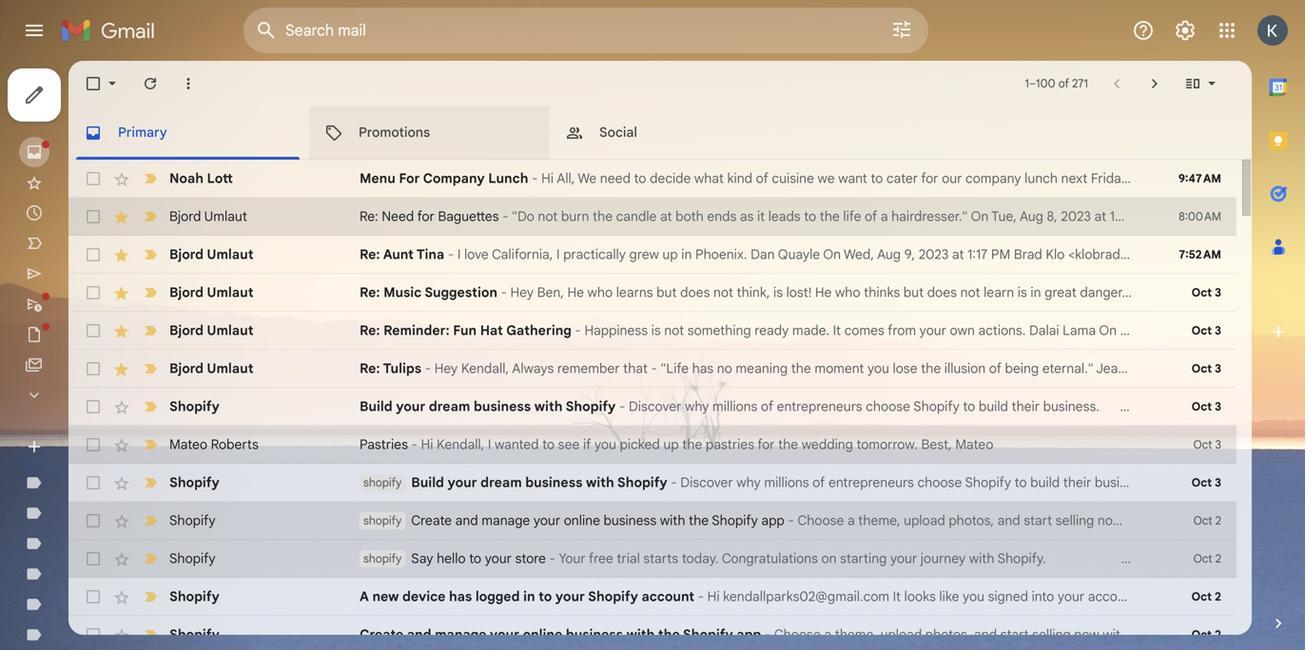 Task type: locate. For each thing, give the bounding box(es) containing it.
quayle
[[778, 246, 820, 263]]

0 vertical spatial start
[[1024, 513, 1052, 529]]

1 vertical spatial you
[[595, 437, 616, 453]]

a up "starting"
[[848, 513, 855, 529]]

2 he from the left
[[815, 284, 832, 301]]

mateo
[[169, 437, 207, 453], [956, 437, 994, 453]]

build down illusion
[[979, 399, 1008, 415]]

mateo right best,
[[956, 437, 994, 453]]

to right leads
[[804, 208, 816, 225]]

0 horizontal spatial but
[[657, 284, 677, 301]]

0 horizontal spatial hey
[[435, 361, 458, 377]]

1 horizontal spatial why
[[737, 475, 761, 491]]

0 horizontal spatial aug
[[877, 246, 901, 263]]

company
[[423, 170, 485, 187]]

1 vertical spatial upload
[[881, 627, 922, 644]]

a down on
[[824, 627, 832, 644]]

0 vertical spatial create
[[411, 513, 452, 529]]

None search field
[[244, 8, 929, 53]]

start up shopify.
[[1024, 513, 1052, 529]]

13 row from the top
[[69, 617, 1305, 651]]

tue, up pm
[[992, 208, 1017, 225]]

1 horizontal spatial not
[[714, 284, 734, 301]]

reminder:
[[384, 323, 450, 339]]

1 vertical spatial photos,
[[926, 627, 971, 644]]

oct 3 for re: reminder: fun hat gathering -
[[1192, 324, 1222, 338]]

wedding
[[802, 437, 853, 453]]

1 horizontal spatial aug
[[1020, 208, 1044, 225]]

eternal."
[[1042, 361, 1094, 377]]

on down 7:52 am
[[1193, 284, 1210, 301]]

1 horizontal spatial is
[[1018, 284, 1027, 301]]

1 row from the top
[[69, 160, 1237, 198]]

1 vertical spatial theme,
[[835, 627, 877, 644]]

millions up 'pastries'
[[713, 399, 758, 415]]

primary
[[118, 124, 167, 141]]

online
[[564, 513, 600, 529], [523, 627, 563, 644]]

need
[[382, 208, 414, 225]]

entrepreneurs down tomorrow.
[[829, 475, 914, 491]]

upload down "starting"
[[881, 627, 922, 644]]

choose up tomorrow.
[[866, 399, 911, 415]]

shopify say hello to your store - your free trial starts today. congratulations on starting your journey with shopify. ﻿͏ ﻿͏ ﻿͏ ﻿͏ ﻿͏ ﻿͏ ﻿͏ ﻿͏ ﻿͏ ﻿͏ ﻿͏ ﻿͏ ﻿͏ ﻿͏ ﻿͏ ﻿͏ ﻿͏ ﻿͏ ﻿͏ ﻿͏ ﻿͏ ﻿͏ ﻿͏ ﻿͏ ﻿͏ ﻿͏ ﻿͏ ﻿͏ ﻿͏ ﻿͏ ͏‌ ͏‌ ͏‌ ͏‌ ͏‌ ͏‌ ͏‌ ͏‌ ͏‌
[[363, 551, 1179, 568]]

- up shopify say hello to your store - your free trial starts today. congratulations on starting your journey with shopify. ﻿͏ ﻿͏ ﻿͏ ﻿͏ ﻿͏ ﻿͏ ﻿͏ ﻿͏ ﻿͏ ﻿͏ ﻿͏ ﻿͏ ﻿͏ ﻿͏ ﻿͏ ﻿͏ ﻿͏ ﻿͏ ﻿͏ ﻿͏ ﻿͏ ﻿͏ ﻿͏ ﻿͏ ﻿͏ ﻿͏ ﻿͏ ﻿͏ ﻿͏ ﻿͏ ͏‌ ͏‌ ͏‌ ͏‌ ͏‌ ͏‌ ͏‌ ͏‌ ͏‌
[[788, 513, 794, 529]]

in left phoenix.
[[681, 246, 692, 263]]

re: left music
[[360, 284, 380, 301]]

1 shopify from the top
[[363, 476, 402, 490]]

0 horizontal spatial dream
[[429, 399, 470, 415]]

is right learn
[[1018, 284, 1027, 301]]

entrepreneurs
[[777, 399, 863, 415], [829, 475, 914, 491]]

journey
[[921, 551, 966, 568]]

promotions
[[359, 124, 430, 141]]

1 vertical spatial business.
[[1095, 475, 1151, 491]]

re: for re: music suggestion - hey ben, he who learns but does not think, is lost! he who thinks but does not learn is in great danger. confucius on tue, aug 29, 20
[[360, 284, 380, 301]]

umlaut for re: aunt tina - i love california, i practically grew up in phoenix. dan quayle on wed, aug 9, 2023 at 1:17 pm brad klo <klobrad84@gmail.com> wrote:
[[207, 246, 254, 263]]

i left love at the left of the page
[[457, 246, 461, 263]]

aug left 29,
[[1242, 284, 1265, 301]]

dream
[[429, 399, 470, 415], [481, 475, 522, 491]]

mateo left the roberts
[[169, 437, 207, 453]]

0 horizontal spatial their
[[1012, 399, 1040, 415]]

i
[[457, 246, 461, 263], [557, 246, 560, 263], [488, 437, 491, 453]]

hat
[[480, 323, 503, 339]]

2
[[1216, 514, 1222, 529], [1216, 552, 1222, 567], [1215, 590, 1222, 605], [1215, 628, 1222, 643]]

1 horizontal spatial does
[[927, 284, 957, 301]]

is left lost!
[[774, 284, 783, 301]]

5 row from the top
[[69, 312, 1237, 350]]

4 bjord umlaut from the top
[[169, 323, 254, 339]]

1 horizontal spatial 2023
[[1061, 208, 1091, 225]]

discover
[[629, 399, 682, 415], [681, 475, 733, 491]]

1 horizontal spatial build
[[1031, 475, 1060, 491]]

1 2 from the top
[[1216, 514, 1222, 529]]

but right learns
[[657, 284, 677, 301]]

not right "do
[[538, 208, 558, 225]]

4 2 from the top
[[1215, 628, 1222, 643]]

at left both
[[660, 208, 672, 225]]

a
[[881, 208, 888, 225], [848, 513, 855, 529], [824, 627, 832, 644]]

5 re: from the top
[[360, 361, 380, 377]]

10 row from the top
[[69, 502, 1305, 540]]

picked
[[620, 437, 660, 453]]

who left thinks
[[835, 284, 861, 301]]

0 horizontal spatial why
[[685, 399, 709, 415]]

0 horizontal spatial online
[[523, 627, 563, 644]]

0 vertical spatial shopify
[[363, 476, 402, 490]]

row
[[69, 160, 1237, 198], [69, 198, 1305, 236], [69, 236, 1261, 274], [69, 274, 1305, 312], [69, 312, 1237, 350], [69, 350, 1305, 388], [69, 388, 1240, 426], [69, 426, 1237, 464], [69, 464, 1291, 502], [69, 502, 1305, 540], [69, 540, 1237, 578], [69, 578, 1237, 617], [69, 617, 1305, 651]]

does down phoenix.
[[680, 284, 710, 301]]

0 vertical spatial theme,
[[858, 513, 901, 529]]

build
[[979, 399, 1008, 415], [1031, 475, 1060, 491]]

manage down device
[[435, 627, 487, 644]]

re: for re: need for baguettes - "do not burn the candle at both ends as it leads to the life of a hairdresser." on tue, aug 8, 2023 at 10:00 am kendall parks <kendall
[[360, 208, 378, 225]]

0 horizontal spatial tue,
[[992, 208, 1017, 225]]

1 vertical spatial selling
[[1032, 627, 1071, 644]]

in right logged
[[523, 589, 535, 606]]

1 re: from the top
[[360, 208, 378, 225]]

1 horizontal spatial tue,
[[1213, 284, 1238, 301]]

learn
[[984, 284, 1014, 301]]

has right device
[[449, 589, 472, 606]]

for
[[417, 208, 435, 225], [758, 437, 775, 453]]

shopify inside shopify build your dream business with shopify - discover why millions of entrepreneurs choose shopify to build their business. ﻿͏ ﻿͏ ﻿͏ ﻿͏ ﻿͏ ﻿͏ ﻿͏ ﻿͏ ﻿͏ ﻿͏ ﻿͏ ﻿͏ ﻿͏ ﻿͏ ﻿͏ ﻿͏ ﻿͏ ﻿͏ ﻿͏ ﻿͏ ﻿͏ ﻿͏ ﻿͏ ﻿͏ ﻿͏ ﻿͏ ﻿͏ ﻿͏ ﻿͏ ﻿͏ ﻿͏ ﻿͏ ﻿͏ ﻿͏ ﻿͏ ﻿͏ ﻿͏ ﻿͏ ﻿͏ ﻿͏ ﻿͏
[[363, 476, 402, 490]]

re: left need
[[360, 208, 378, 225]]

2 vertical spatial shopify
[[363, 552, 402, 567]]

2 vertical spatial a
[[824, 627, 832, 644]]

aug
[[1020, 208, 1044, 225], [877, 246, 901, 263], [1242, 284, 1265, 301]]

shopify inside shopify create and manage your online business with the shopify app - choose a theme, upload photos, and start selling now with the shopify app ͏‌ ͏‌ ͏‌ ͏‌ ͏‌ ͏‌ ͏‌ ͏‌ ͏‌ ͏‌ ͏‌ ͏‌ ͏‌ ͏‌ ͏‌ ͏
[[363, 514, 402, 529]]

9 row from the top
[[69, 464, 1291, 502]]

0 horizontal spatial create
[[360, 627, 404, 644]]

your up hello
[[448, 475, 477, 491]]

shopify inside shopify say hello to your store - your free trial starts today. congratulations on starting your journey with shopify. ﻿͏ ﻿͏ ﻿͏ ﻿͏ ﻿͏ ﻿͏ ﻿͏ ﻿͏ ﻿͏ ﻿͏ ﻿͏ ﻿͏ ﻿͏ ﻿͏ ﻿͏ ﻿͏ ﻿͏ ﻿͏ ﻿͏ ﻿͏ ﻿͏ ﻿͏ ﻿͏ ﻿͏ ﻿͏ ﻿͏ ﻿͏ ﻿͏ ﻿͏ ﻿͏ ͏‌ ͏‌ ͏‌ ͏‌ ͏‌ ͏‌ ͏‌ ͏‌ ͏‌
[[363, 552, 402, 567]]

0 vertical spatial a
[[881, 208, 888, 225]]

1 horizontal spatial has
[[692, 361, 714, 377]]

with
[[534, 399, 563, 415], [586, 475, 614, 491], [660, 513, 685, 529], [1126, 513, 1152, 529], [969, 551, 995, 568], [627, 627, 655, 644], [1103, 627, 1128, 644]]

dream up "hi"
[[429, 399, 470, 415]]

does
[[680, 284, 710, 301], [927, 284, 957, 301]]

- right lunch
[[532, 170, 538, 187]]

on right "cheers,"
[[1286, 361, 1304, 377]]

why
[[685, 399, 709, 415], [737, 475, 761, 491]]

None checkbox
[[84, 74, 103, 93], [84, 207, 103, 226], [84, 284, 103, 303], [84, 322, 103, 341], [84, 360, 103, 379], [84, 398, 103, 417], [84, 474, 103, 493], [84, 74, 103, 93], [84, 207, 103, 226], [84, 284, 103, 303], [84, 322, 103, 341], [84, 360, 103, 379], [84, 398, 103, 417], [84, 474, 103, 493]]

choose
[[866, 399, 911, 415], [918, 475, 962, 491]]

3 for pastries - hi kendall, i wanted to see if you picked up the pastries for the wedding tomorrow. best, mateo
[[1215, 438, 1222, 452]]

1 vertical spatial choose
[[918, 475, 962, 491]]

row up pastries - hi kendall, i wanted to see if you picked up the pastries for the wedding tomorrow. best, mateo
[[69, 350, 1305, 388]]

choose
[[798, 513, 844, 529], [774, 627, 821, 644]]

1 3 from the top
[[1215, 286, 1222, 300]]

2023 right 8,
[[1061, 208, 1091, 225]]

and
[[455, 513, 478, 529], [998, 513, 1021, 529], [407, 627, 431, 644], [974, 627, 997, 644]]

re: for re: aunt tina - i love california, i practically grew up in phoenix. dan quayle on wed, aug 9, 2023 at 1:17 pm brad klo <klobrad84@gmail.com> wrote:
[[360, 246, 380, 263]]

device
[[402, 589, 446, 606]]

- left your
[[549, 551, 556, 568]]

row up phoenix.
[[69, 198, 1305, 236]]

grew
[[629, 246, 659, 263]]

shopify for create and manage your online business with the shopify app
[[363, 514, 402, 529]]

now
[[1098, 513, 1123, 529], [1074, 627, 1099, 644]]

re: tulips - hey kendall, always remember that - "life has no meaning the moment you lose the illusion of being eternal." jean-paul sartre cheers, bjord on 
[[360, 361, 1305, 377]]

3 for re: music suggestion - hey ben, he who learns but does not think, is lost! he who thinks but does not learn is in great danger. confucius on tue, aug 29, 20
[[1215, 286, 1222, 300]]

0 horizontal spatial for
[[417, 208, 435, 225]]

he right ben, at the left top of page
[[568, 284, 584, 301]]

navigation
[[0, 61, 228, 651]]

0 vertical spatial choose
[[866, 399, 911, 415]]

5 bjord umlaut from the top
[[169, 361, 254, 377]]

5 3 from the top
[[1215, 438, 1222, 452]]

1 vertical spatial up
[[663, 437, 679, 453]]

0 vertical spatial hey
[[510, 284, 534, 301]]

up
[[663, 246, 678, 263], [663, 437, 679, 453]]

row down "starts"
[[69, 578, 1237, 617]]

create down new
[[360, 627, 404, 644]]

3 bjord umlaut from the top
[[169, 284, 254, 301]]

tue,
[[992, 208, 1017, 225], [1213, 284, 1238, 301]]

to
[[804, 208, 816, 225], [963, 399, 975, 415], [542, 437, 555, 453], [1015, 475, 1027, 491], [469, 551, 482, 568], [539, 589, 552, 606]]

moment
[[815, 361, 864, 377]]

at left the 10:00
[[1095, 208, 1107, 225]]

2 3 from the top
[[1215, 324, 1222, 338]]

who
[[588, 284, 613, 301], [835, 284, 861, 301]]

- up the hat
[[501, 284, 507, 301]]

the
[[593, 208, 613, 225], [820, 208, 840, 225], [791, 361, 811, 377], [921, 361, 941, 377], [682, 437, 702, 453], [778, 437, 798, 453], [689, 513, 709, 529], [1155, 513, 1175, 529], [658, 627, 680, 644], [1132, 627, 1152, 644]]

photos,
[[949, 513, 994, 529], [926, 627, 971, 644]]

2 vertical spatial in
[[523, 589, 535, 606]]

upload up journey
[[904, 513, 946, 529]]

2 shopify from the top
[[363, 514, 402, 529]]

in left 'great'
[[1031, 284, 1041, 301]]

discover down 'pastries'
[[681, 475, 733, 491]]

build up shopify.
[[1031, 475, 1060, 491]]

2 bjord umlaut from the top
[[169, 246, 254, 263]]

row containing mateo roberts
[[69, 426, 1237, 464]]

theme, down "starting"
[[835, 627, 877, 644]]

a right life
[[881, 208, 888, 225]]

at left "1:17"
[[952, 246, 964, 263]]

promotions tab
[[309, 107, 549, 160]]

choose down shopify say hello to your store - your free trial starts today. congratulations on starting your journey with shopify. ﻿͏ ﻿͏ ﻿͏ ﻿͏ ﻿͏ ﻿͏ ﻿͏ ﻿͏ ﻿͏ ﻿͏ ﻿͏ ﻿͏ ﻿͏ ﻿͏ ﻿͏ ﻿͏ ﻿͏ ﻿͏ ﻿͏ ﻿͏ ﻿͏ ﻿͏ ﻿͏ ﻿͏ ﻿͏ ﻿͏ ﻿͏ ﻿͏ ﻿͏ ﻿͏ ͏‌ ͏‌ ͏‌ ͏‌ ͏‌ ͏‌ ͏‌ ͏‌ ͏‌
[[774, 627, 821, 644]]

meaning
[[736, 361, 788, 377]]

- right that
[[651, 361, 657, 377]]

ben,
[[537, 284, 564, 301]]

bjord for re: tulips - hey kendall, always remember that - "life has no meaning the moment you lose the illusion of being eternal." jean-paul sartre cheers, bjord on 
[[169, 361, 204, 377]]

of
[[865, 208, 877, 225], [989, 361, 1002, 377], [761, 399, 774, 415], [813, 475, 825, 491]]

wanted
[[495, 437, 539, 453]]

4 row from the top
[[69, 274, 1305, 312]]

2 vertical spatial aug
[[1242, 284, 1265, 301]]

2 horizontal spatial aug
[[1242, 284, 1265, 301]]

i left wanted
[[488, 437, 491, 453]]

- right tulips
[[425, 361, 431, 377]]

has left no
[[692, 361, 714, 377]]

3 2 from the top
[[1215, 590, 1222, 605]]

0 vertical spatial has
[[692, 361, 714, 377]]

- right tina
[[448, 246, 454, 263]]

2 2 from the top
[[1216, 552, 1222, 567]]

12 row from the top
[[69, 578, 1237, 617]]

2023
[[1061, 208, 1091, 225], [919, 246, 949, 263]]

oct
[[1192, 286, 1212, 300], [1192, 324, 1212, 338], [1192, 362, 1212, 376], [1192, 400, 1212, 414], [1194, 438, 1213, 452], [1192, 476, 1212, 490], [1194, 514, 1213, 529], [1194, 552, 1213, 567], [1192, 590, 1212, 605], [1192, 628, 1212, 643]]

1 bjord umlaut from the top
[[169, 208, 247, 225]]

1 horizontal spatial a
[[848, 513, 855, 529]]

brad
[[1014, 246, 1043, 263]]

selling
[[1056, 513, 1094, 529], [1032, 627, 1071, 644]]

- right the account
[[698, 589, 704, 606]]

re: for re: reminder: fun hat gathering -
[[360, 323, 380, 339]]

tab list containing primary
[[69, 107, 1252, 160]]

practically
[[563, 246, 626, 263]]

you left lose
[[868, 361, 889, 377]]

business.
[[1043, 399, 1100, 415], [1095, 475, 1151, 491]]

0 horizontal spatial who
[[588, 284, 613, 301]]

row containing noah lott
[[69, 160, 1237, 198]]

2 is from the left
[[1018, 284, 1027, 301]]

1 vertical spatial shopify
[[363, 514, 402, 529]]

umlaut for re: need for baguettes - "do not burn the candle at both ends as it leads to the life of a hairdresser." on tue, aug 8, 2023 at 10:00 am kendall parks <kendall
[[204, 208, 247, 225]]

he
[[568, 284, 584, 301], [815, 284, 832, 301]]

0 vertical spatial selling
[[1056, 513, 1094, 529]]

0 horizontal spatial build
[[979, 399, 1008, 415]]

4 3 from the top
[[1215, 400, 1222, 414]]

social
[[599, 124, 637, 141]]

1 vertical spatial for
[[758, 437, 775, 453]]

sartre
[[1161, 361, 1198, 377]]

app
[[762, 513, 785, 529], [1228, 513, 1251, 529], [737, 627, 761, 644], [1204, 627, 1228, 644]]

3 re: from the top
[[360, 284, 380, 301]]

for right need
[[417, 208, 435, 225]]

shopify
[[169, 399, 220, 415], [566, 399, 616, 415], [914, 399, 960, 415], [169, 475, 220, 491], [617, 475, 668, 491], [965, 475, 1011, 491], [169, 513, 216, 529], [712, 513, 758, 529], [1178, 513, 1224, 529], [169, 551, 216, 568], [169, 589, 220, 606], [588, 589, 638, 606], [169, 627, 220, 644], [683, 627, 733, 644], [1155, 627, 1201, 644]]

choose down best,
[[918, 475, 962, 491]]

build down "hi"
[[411, 475, 444, 491]]

create up say
[[411, 513, 452, 529]]

shopify create and manage your online business with the shopify app - choose a theme, upload photos, and start selling now with the shopify app ͏‌ ͏‌ ͏‌ ͏‌ ͏‌ ͏‌ ͏‌ ͏‌ ͏‌ ͏‌ ͏‌ ͏‌ ͏‌ ͏‌ ͏‌ ͏
[[363, 513, 1305, 529]]

bjord for re: need for baguettes - "do not burn the candle at both ends as it leads to the life of a hairdresser." on tue, aug 8, 2023 at 10:00 am kendall parks <kendall
[[169, 208, 201, 225]]

hey down the fun
[[435, 361, 458, 377]]

bjord for re: reminder: fun hat gathering -
[[169, 323, 204, 339]]

on
[[971, 208, 989, 225], [823, 246, 841, 263], [1193, 284, 1210, 301], [1286, 361, 1304, 377]]

6 3 from the top
[[1215, 476, 1222, 490]]

row down that
[[69, 426, 1237, 464]]

row up the account
[[69, 540, 1237, 578]]

0 horizontal spatial choose
[[866, 399, 911, 415]]

2 horizontal spatial i
[[557, 246, 560, 263]]

1 horizontal spatial millions
[[764, 475, 809, 491]]

8 row from the top
[[69, 426, 1237, 464]]

main content
[[69, 61, 1305, 651]]

1 horizontal spatial he
[[815, 284, 832, 301]]

millions
[[713, 399, 758, 415], [764, 475, 809, 491]]

1 he from the left
[[568, 284, 584, 301]]

0 horizontal spatial in
[[523, 589, 535, 606]]

hey left ben, at the left top of page
[[510, 284, 534, 301]]

1 vertical spatial ͏
[[1303, 627, 1305, 644]]

both
[[676, 208, 704, 225]]

toggle split pane mode image
[[1184, 74, 1203, 93]]

photos, up journey
[[949, 513, 994, 529]]

tab list
[[1252, 61, 1305, 582], [69, 107, 1252, 160]]

0 vertical spatial millions
[[713, 399, 758, 415]]

re: left the aunt
[[360, 246, 380, 263]]

kendall, down the hat
[[461, 361, 509, 377]]

online down a new device has logged in to your shopify account -
[[523, 627, 563, 644]]

row up today.
[[69, 502, 1305, 540]]

None checkbox
[[84, 169, 103, 188], [84, 245, 103, 264], [84, 436, 103, 455], [84, 512, 103, 531], [84, 550, 103, 569], [84, 588, 103, 607], [84, 626, 103, 645], [84, 169, 103, 188], [84, 245, 103, 264], [84, 436, 103, 455], [84, 512, 103, 531], [84, 550, 103, 569], [84, 588, 103, 607], [84, 626, 103, 645]]

umlaut for re: tulips - hey kendall, always remember that - "life has no meaning the moment you lose the illusion of being eternal." jean-paul sartre cheers, bjord on 
[[207, 361, 254, 377]]

row down phoenix.
[[69, 274, 1305, 312]]

aunt
[[383, 246, 414, 263]]

2 mateo from the left
[[956, 437, 994, 453]]

dream down wanted
[[481, 475, 522, 491]]

not left 'think,'
[[714, 284, 734, 301]]

tab list inside main content
[[69, 107, 1252, 160]]

being
[[1005, 361, 1039, 377]]

has
[[692, 361, 714, 377], [449, 589, 472, 606]]

0 vertical spatial their
[[1012, 399, 1040, 415]]

0 vertical spatial business.
[[1043, 399, 1100, 415]]

baguettes
[[438, 208, 499, 225]]

oct 2 for create and manage your online business with the shopify app
[[1194, 514, 1222, 529]]

0 horizontal spatial i
[[457, 246, 461, 263]]

1 horizontal spatial their
[[1063, 475, 1092, 491]]

photos, down journey
[[926, 627, 971, 644]]

͏
[[1302, 513, 1305, 529], [1303, 627, 1305, 644]]

4 re: from the top
[[360, 323, 380, 339]]

0 horizontal spatial you
[[595, 437, 616, 453]]

1:17
[[968, 246, 988, 263]]

you
[[868, 361, 889, 377], [595, 437, 616, 453]]

not left learn
[[961, 284, 980, 301]]

aug left 9,
[[877, 246, 901, 263]]

1 horizontal spatial but
[[904, 284, 924, 301]]

you right if
[[595, 437, 616, 453]]

0 vertical spatial dream
[[429, 399, 470, 415]]

2 but from the left
[[904, 284, 924, 301]]

bjord umlaut for re: aunt tina
[[169, 246, 254, 263]]

your down tulips
[[396, 399, 426, 415]]

danger.
[[1080, 284, 1126, 301]]

california,
[[492, 246, 553, 263]]

- down that
[[619, 399, 625, 415]]

primary tab
[[69, 107, 307, 160]]

choose down shopify build your dream business with shopify - discover why millions of entrepreneurs choose shopify to build their business. ﻿͏ ﻿͏ ﻿͏ ﻿͏ ﻿͏ ﻿͏ ﻿͏ ﻿͏ ﻿͏ ﻿͏ ﻿͏ ﻿͏ ﻿͏ ﻿͏ ﻿͏ ﻿͏ ﻿͏ ﻿͏ ﻿͏ ﻿͏ ﻿͏ ﻿͏ ﻿͏ ﻿͏ ﻿͏ ﻿͏ ﻿͏ ﻿͏ ﻿͏ ﻿͏ ﻿͏ ﻿͏ ﻿͏ ﻿͏ ﻿͏ ﻿͏ ﻿͏ ﻿͏ ﻿͏ ﻿͏ ﻿͏
[[798, 513, 844, 529]]

1 horizontal spatial who
[[835, 284, 861, 301]]

3 shopify from the top
[[363, 552, 402, 567]]

umlaut for re: reminder: fun hat gathering -
[[207, 323, 254, 339]]

to left the see on the bottom
[[542, 437, 555, 453]]

1 vertical spatial tue,
[[1213, 284, 1238, 301]]

0 vertical spatial for
[[417, 208, 435, 225]]

2 for -
[[1215, 590, 1222, 605]]

1 horizontal spatial build
[[411, 475, 444, 491]]

hey
[[510, 284, 534, 301], [435, 361, 458, 377]]

2 horizontal spatial at
[[1095, 208, 1107, 225]]

oct 3 for build your dream business with shopify - discover why millions of entrepreneurs choose shopify to build their business. ﻿͏ ﻿͏ ﻿͏ ﻿͏ ﻿͏ ﻿͏ ﻿͏ ﻿͏ ﻿͏ ﻿͏ ﻿͏ ﻿͏ ﻿͏ ﻿͏ ﻿͏ ﻿͏ ﻿͏ ﻿͏ ﻿͏ ﻿͏ ﻿͏ ﻿͏ ﻿͏ ﻿͏ ﻿͏ ﻿͏ ﻿͏ ﻿͏ ﻿͏ ﻿͏ ﻿͏ ﻿͏ ﻿͏ ﻿͏ ﻿͏ ﻿͏ ﻿͏ ﻿͏ ﻿͏ ﻿͏ ﻿͏
[[1192, 400, 1222, 414]]

build up pastries
[[360, 399, 393, 415]]

2 for create and manage your online business with the shopify app
[[1216, 514, 1222, 529]]

free
[[589, 551, 613, 568]]

0 vertical spatial photos,
[[949, 513, 994, 529]]

older image
[[1145, 74, 1165, 93]]

0 horizontal spatial 2023
[[919, 246, 949, 263]]

why down 'pastries'
[[737, 475, 761, 491]]

but right thinks
[[904, 284, 924, 301]]

bjord umlaut for re: tulips
[[169, 361, 254, 377]]

2 re: from the top
[[360, 246, 380, 263]]

1 vertical spatial a
[[848, 513, 855, 529]]

0 horizontal spatial not
[[538, 208, 558, 225]]



Task type: vqa. For each thing, say whether or not it's contained in the screenshot.


Task type: describe. For each thing, give the bounding box(es) containing it.
0 vertical spatial kendall,
[[461, 361, 509, 377]]

7:52 am
[[1179, 248, 1222, 262]]

- down pastries - hi kendall, i wanted to see if you picked up the pastries for the wedding tomorrow. best, mateo
[[671, 475, 677, 491]]

0 vertical spatial up
[[663, 246, 678, 263]]

- right gathering
[[575, 323, 581, 339]]

social tab
[[550, 107, 790, 160]]

1 vertical spatial hey
[[435, 361, 458, 377]]

0 vertical spatial why
[[685, 399, 709, 415]]

starts
[[643, 551, 679, 568]]

8,
[[1047, 208, 1058, 225]]

0 vertical spatial online
[[564, 513, 600, 529]]

pastries
[[706, 437, 754, 453]]

0 vertical spatial manage
[[482, 513, 530, 529]]

10:00
[[1110, 208, 1145, 225]]

3 row from the top
[[69, 236, 1261, 274]]

see
[[558, 437, 580, 453]]

3 for re: reminder: fun hat gathering -
[[1215, 324, 1222, 338]]

roberts
[[211, 437, 259, 453]]

3 for build your dream business with shopify - discover why millions of entrepreneurs choose shopify to build their business. ﻿͏ ﻿͏ ﻿͏ ﻿͏ ﻿͏ ﻿͏ ﻿͏ ﻿͏ ﻿͏ ﻿͏ ﻿͏ ﻿͏ ﻿͏ ﻿͏ ﻿͏ ﻿͏ ﻿͏ ﻿͏ ﻿͏ ﻿͏ ﻿͏ ﻿͏ ﻿͏ ﻿͏ ﻿͏ ﻿͏ ﻿͏ ﻿͏ ﻿͏ ﻿͏ ﻿͏ ﻿͏ ﻿͏ ﻿͏ ﻿͏ ﻿͏ ﻿͏ ﻿͏ ﻿͏ ﻿͏ ﻿͏
[[1215, 400, 1222, 414]]

more image
[[179, 74, 198, 93]]

6 row from the top
[[69, 350, 1305, 388]]

of left the being
[[989, 361, 1002, 377]]

candle
[[616, 208, 657, 225]]

business up wanted
[[474, 399, 531, 415]]

a new device has logged in to your shopify account -
[[360, 589, 708, 606]]

1 vertical spatial choose
[[774, 627, 821, 644]]

20
[[1290, 284, 1305, 301]]

shopify for say hello to your store
[[363, 552, 402, 567]]

your down your
[[556, 589, 585, 606]]

great
[[1045, 284, 1077, 301]]

0 horizontal spatial at
[[660, 208, 672, 225]]

shopify build your dream business with shopify - discover why millions of entrepreneurs choose shopify to build their business. ﻿͏ ﻿͏ ﻿͏ ﻿͏ ﻿͏ ﻿͏ ﻿͏ ﻿͏ ﻿͏ ﻿͏ ﻿͏ ﻿͏ ﻿͏ ﻿͏ ﻿͏ ﻿͏ ﻿͏ ﻿͏ ﻿͏ ﻿͏ ﻿͏ ﻿͏ ﻿͏ ﻿͏ ﻿͏ ﻿͏ ﻿͏ ﻿͏ ﻿͏ ﻿͏ ﻿͏ ﻿͏ ﻿͏ ﻿͏ ﻿͏ ﻿͏ ﻿͏ ﻿͏ ﻿͏ ﻿͏ ﻿͏
[[363, 475, 1291, 491]]

refresh image
[[141, 74, 160, 93]]

leads
[[768, 208, 801, 225]]

- left "do
[[502, 208, 509, 225]]

1 vertical spatial kendall,
[[437, 437, 485, 453]]

think,
[[737, 284, 770, 301]]

hairdresser."
[[892, 208, 968, 225]]

1 vertical spatial online
[[523, 627, 563, 644]]

1 vertical spatial entrepreneurs
[[829, 475, 914, 491]]

0 vertical spatial ͏
[[1302, 513, 1305, 529]]

your
[[559, 551, 586, 568]]

new
[[372, 589, 399, 606]]

1 horizontal spatial for
[[758, 437, 775, 453]]

2 does from the left
[[927, 284, 957, 301]]

3 3 from the top
[[1215, 362, 1222, 376]]

0 vertical spatial 2023
[[1061, 208, 1091, 225]]

i for love
[[457, 246, 461, 263]]

cheers,
[[1201, 361, 1248, 377]]

business up trial
[[604, 513, 657, 529]]

your up store
[[534, 513, 561, 529]]

2 horizontal spatial in
[[1031, 284, 1041, 301]]

0 vertical spatial discover
[[629, 399, 682, 415]]

0 vertical spatial entrepreneurs
[[777, 399, 863, 415]]

wrote:
[[1220, 246, 1257, 263]]

tomorrow.
[[857, 437, 918, 453]]

pm
[[991, 246, 1011, 263]]

gmail image
[[61, 11, 165, 49]]

advanced search options image
[[883, 10, 921, 49]]

1 vertical spatial their
[[1063, 475, 1092, 491]]

logged
[[476, 589, 520, 606]]

your down logged
[[490, 627, 519, 644]]

illusion
[[945, 361, 986, 377]]

re: music suggestion - hey ben, he who learns but does not think, is lost! he who thinks but does not learn is in great danger. confucius on tue, aug 29, 20
[[360, 284, 1305, 301]]

0 horizontal spatial a
[[824, 627, 832, 644]]

bjord for re: music suggestion - hey ben, he who learns but does not think, is lost! he who thinks but does not learn is in great danger. confucius on tue, aug 29, 20
[[169, 284, 204, 301]]

wed,
[[844, 246, 874, 263]]

business down a new device has logged in to your shopify account -
[[566, 627, 623, 644]]

fun
[[453, 323, 477, 339]]

of right life
[[865, 208, 877, 225]]

0 vertical spatial upload
[[904, 513, 946, 529]]

0 horizontal spatial millions
[[713, 399, 758, 415]]

1 vertical spatial millions
[[764, 475, 809, 491]]

ends
[[707, 208, 737, 225]]

on
[[822, 551, 837, 568]]

Search mail text field
[[285, 21, 837, 40]]

best,
[[921, 437, 952, 453]]

1 vertical spatial dream
[[481, 475, 522, 491]]

main content containing primary
[[69, 61, 1305, 651]]

0 vertical spatial choose
[[798, 513, 844, 529]]

1 vertical spatial why
[[737, 475, 761, 491]]

to up shopify.
[[1015, 475, 1027, 491]]

lunch
[[488, 170, 528, 187]]

2 for say hello to your store
[[1216, 552, 1222, 567]]

bjord umlaut for re: music suggestion
[[169, 284, 254, 301]]

on up "1:17"
[[971, 208, 989, 225]]

jean-
[[1096, 361, 1132, 377]]

of down the meaning
[[761, 399, 774, 415]]

<kendall
[[1256, 208, 1305, 225]]

1 horizontal spatial in
[[681, 246, 692, 263]]

tulips
[[383, 361, 422, 377]]

oct 3 for pastries - hi kendall, i wanted to see if you picked up the pastries for the wedding tomorrow. best, mateo
[[1194, 438, 1222, 452]]

1 vertical spatial start
[[1001, 627, 1029, 644]]

as
[[740, 208, 754, 225]]

1 mateo from the left
[[169, 437, 207, 453]]

0 vertical spatial you
[[868, 361, 889, 377]]

1 horizontal spatial at
[[952, 246, 964, 263]]

to down illusion
[[963, 399, 975, 415]]

parks
[[1219, 208, 1253, 225]]

phoenix.
[[695, 246, 747, 263]]

re: need for baguettes - "do not burn the candle at both ends as it leads to the life of a hairdresser." on tue, aug 8, 2023 at 10:00 am kendall parks <kendall
[[360, 208, 1305, 225]]

1 vertical spatial manage
[[435, 627, 487, 644]]

gathering
[[506, 323, 572, 339]]

of down wedding
[[813, 475, 825, 491]]

klo
[[1046, 246, 1065, 263]]

it
[[757, 208, 765, 225]]

0 vertical spatial tue,
[[992, 208, 1017, 225]]

8:00 am
[[1179, 210, 1222, 224]]

<klobrad84@gmail.com>
[[1068, 246, 1216, 263]]

1 vertical spatial create
[[360, 627, 404, 644]]

if
[[583, 437, 591, 453]]

1 vertical spatial discover
[[681, 475, 733, 491]]

account
[[642, 589, 695, 606]]

mateo roberts
[[169, 437, 259, 453]]

business down the see on the bottom
[[525, 475, 583, 491]]

1 horizontal spatial hey
[[510, 284, 534, 301]]

learns
[[616, 284, 653, 301]]

your left journey
[[890, 551, 917, 568]]

oct 3 for re: music suggestion - hey ben, he who learns but does not think, is lost! he who thinks but does not learn is in great danger. confucius on tue, aug 29, 20
[[1192, 286, 1222, 300]]

hi
[[421, 437, 433, 453]]

bjord for re: aunt tina - i love california, i practically grew up in phoenix. dan quayle on wed, aug 9, 2023 at 1:17 pm brad klo <klobrad84@gmail.com> wrote:
[[169, 246, 204, 263]]

to right hello
[[469, 551, 482, 568]]

search mail image
[[249, 13, 284, 48]]

burn
[[561, 208, 589, 225]]

1 vertical spatial build
[[1031, 475, 1060, 491]]

paul
[[1132, 361, 1158, 377]]

umlaut for re: music suggestion - hey ben, he who learns but does not think, is lost! he who thinks but does not learn is in great danger. confucius on tue, aug 29, 20
[[207, 284, 254, 301]]

bjord umlaut for re: reminder: fun hat gathering
[[169, 323, 254, 339]]

say
[[411, 551, 433, 568]]

bjord umlaut for re: need for baguettes
[[169, 208, 247, 225]]

1 vertical spatial 2023
[[919, 246, 949, 263]]

oct 2 for -
[[1192, 590, 1222, 605]]

1 vertical spatial build
[[411, 475, 444, 491]]

oct 2 for say hello to your store
[[1194, 552, 1222, 567]]

- down the congratulations
[[765, 627, 771, 644]]

tina
[[417, 246, 445, 263]]

7 row from the top
[[69, 388, 1240, 426]]

2 row from the top
[[69, 198, 1305, 236]]

1 who from the left
[[588, 284, 613, 301]]

29,
[[1269, 284, 1287, 301]]

- left "hi"
[[411, 437, 418, 453]]

0 horizontal spatial has
[[449, 589, 472, 606]]

re: aunt tina - i love california, i practically grew up in phoenix. dan quayle on wed, aug 9, 2023 at 1:17 pm brad klo <klobrad84@gmail.com> wrote:
[[360, 246, 1261, 263]]

that
[[623, 361, 648, 377]]

1 is from the left
[[774, 284, 783, 301]]

1 but from the left
[[657, 284, 677, 301]]

lose
[[893, 361, 918, 377]]

thinks
[[864, 284, 900, 301]]

for
[[399, 170, 420, 187]]

0 vertical spatial now
[[1098, 513, 1123, 529]]

2 horizontal spatial not
[[961, 284, 980, 301]]

1 vertical spatial now
[[1074, 627, 1099, 644]]

to down store
[[539, 589, 552, 606]]

0 vertical spatial build
[[979, 399, 1008, 415]]

congratulations
[[722, 551, 818, 568]]

menu for company lunch -
[[360, 170, 541, 187]]

2 horizontal spatial a
[[881, 208, 888, 225]]

2 who from the left
[[835, 284, 861, 301]]

tab list right "cheers,"
[[1252, 61, 1305, 582]]

1 horizontal spatial create
[[411, 513, 452, 529]]

settings image
[[1174, 19, 1197, 42]]

lott
[[207, 170, 233, 187]]

no
[[717, 361, 732, 377]]

music
[[384, 284, 422, 301]]

shopify.
[[998, 551, 1046, 568]]

noah
[[169, 170, 204, 187]]

pastries - hi kendall, i wanted to see if you picked up the pastries for the wedding tomorrow. best, mateo
[[360, 437, 994, 453]]

dan
[[751, 246, 775, 263]]

always
[[512, 361, 554, 377]]

pastries
[[360, 437, 408, 453]]

1 does from the left
[[680, 284, 710, 301]]

11 row from the top
[[69, 540, 1237, 578]]

remember
[[557, 361, 620, 377]]

confucius
[[1129, 284, 1190, 301]]

on left wed,
[[823, 246, 841, 263]]

0 horizontal spatial build
[[360, 399, 393, 415]]

menu
[[360, 170, 396, 187]]

am
[[1148, 208, 1168, 225]]

life
[[843, 208, 861, 225]]

support image
[[1132, 19, 1155, 42]]

main menu image
[[23, 19, 46, 42]]

0 vertical spatial aug
[[1020, 208, 1044, 225]]

today.
[[682, 551, 719, 568]]

i for wanted
[[488, 437, 491, 453]]

1 vertical spatial aug
[[877, 246, 901, 263]]

"life
[[661, 361, 689, 377]]

re: for re: tulips - hey kendall, always remember that - "life has no meaning the moment you lose the illusion of being eternal." jean-paul sartre cheers, bjord on 
[[360, 361, 380, 377]]

love
[[464, 246, 489, 263]]

shopify for build your dream business with shopify
[[363, 476, 402, 490]]

hello
[[437, 551, 466, 568]]

1 horizontal spatial choose
[[918, 475, 962, 491]]

your left store
[[485, 551, 512, 568]]

re: reminder: fun hat gathering -
[[360, 323, 585, 339]]

trial
[[617, 551, 640, 568]]



